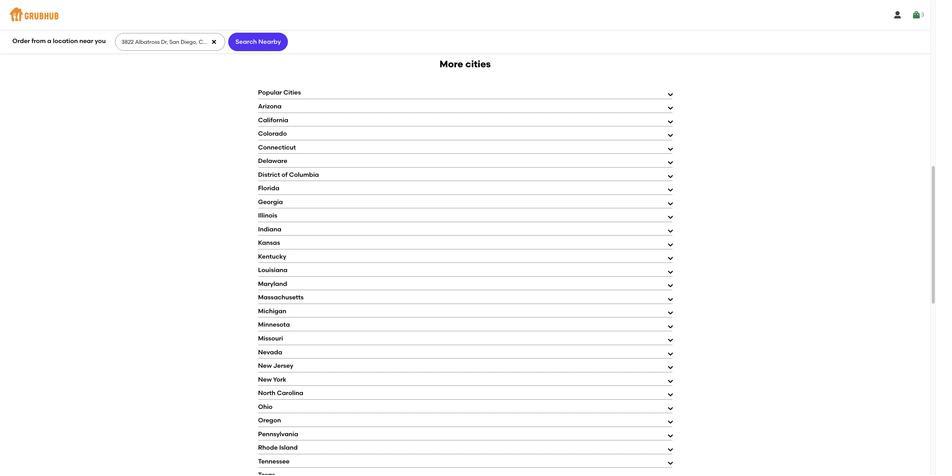 Task type: locate. For each thing, give the bounding box(es) containing it.
illinois
[[258, 212, 277, 219]]

california
[[258, 116, 288, 124]]

new down 'nevada'
[[258, 363, 272, 370]]

florida
[[258, 185, 279, 192]]

772 ratings
[[428, 23, 456, 29]]

1 new from the top
[[258, 363, 272, 370]]

1 vertical spatial new
[[258, 376, 272, 384]]

north carolina
[[258, 390, 303, 397]]

1 vertical spatial svg image
[[211, 39, 217, 45]]

order
[[12, 37, 30, 45]]

colorado
[[258, 130, 287, 137]]

1 horizontal spatial ratings
[[437, 23, 456, 29]]

search
[[235, 38, 257, 45]]

svg image left the search
[[211, 39, 217, 45]]

0 horizontal spatial ratings
[[332, 23, 350, 29]]

1 ratings from the left
[[332, 23, 350, 29]]

jersey
[[273, 363, 293, 370]]

indiana
[[258, 226, 281, 233]]

search nearby
[[235, 38, 281, 45]]

2 new from the top
[[258, 376, 272, 384]]

new york
[[258, 376, 286, 384]]

island
[[279, 445, 298, 452]]

york
[[273, 376, 286, 384]]

search nearby button
[[228, 33, 288, 51]]

new
[[258, 363, 272, 370], [258, 376, 272, 384]]

svg image
[[912, 10, 921, 20], [211, 39, 217, 45]]

Search Address search field
[[115, 33, 225, 50]]

near
[[79, 37, 93, 45]]

a
[[47, 37, 51, 45]]

district
[[258, 171, 280, 178]]

main navigation navigation
[[0, 0, 930, 30]]

cities
[[465, 59, 491, 70]]

1 horizontal spatial svg image
[[912, 10, 921, 20]]

ratings right '664'
[[332, 23, 350, 29]]

new jersey
[[258, 363, 293, 370]]

svg image right svg icon
[[912, 10, 921, 20]]

rhode island
[[258, 445, 298, 452]]

tennessee
[[258, 458, 290, 466]]

of
[[282, 171, 288, 178]]

0 vertical spatial svg image
[[912, 10, 921, 20]]

ratings
[[332, 23, 350, 29], [437, 23, 456, 29]]

pennsylvania
[[258, 431, 298, 438]]

maryland
[[258, 281, 287, 288]]

0 vertical spatial new
[[258, 363, 272, 370]]

kansas
[[258, 240, 280, 247]]

772
[[428, 23, 436, 29]]

kentucky
[[258, 253, 286, 261]]

664
[[322, 23, 331, 29]]

0 horizontal spatial svg image
[[211, 39, 217, 45]]

from
[[32, 37, 46, 45]]

3
[[921, 11, 924, 18]]

new up north
[[258, 376, 272, 384]]

nevada
[[258, 349, 282, 356]]

columbia
[[289, 171, 319, 178]]

ratings right 772
[[437, 23, 456, 29]]

popular
[[258, 89, 282, 96]]

minnesota
[[258, 322, 290, 329]]

2 ratings from the left
[[437, 23, 456, 29]]

you
[[95, 37, 106, 45]]



Task type: describe. For each thing, give the bounding box(es) containing it.
oregon
[[258, 417, 281, 425]]

cities
[[283, 89, 301, 96]]

ohio
[[258, 404, 273, 411]]

arizona
[[258, 103, 282, 110]]

rhode
[[258, 445, 278, 452]]

664 ratings
[[322, 23, 350, 29]]

new for new york
[[258, 376, 272, 384]]

svg image inside 3 button
[[912, 10, 921, 20]]

louisiana
[[258, 267, 288, 274]]

more
[[440, 59, 463, 70]]

carolina
[[277, 390, 303, 397]]

massachusetts
[[258, 294, 304, 302]]

missouri
[[258, 335, 283, 343]]

connecticut
[[258, 144, 296, 151]]

delaware
[[258, 157, 287, 165]]

more cities
[[440, 59, 491, 70]]

popular cities
[[258, 89, 301, 96]]

ratings for 772 ratings
[[437, 23, 456, 29]]

location
[[53, 37, 78, 45]]

michigan
[[258, 308, 286, 315]]

svg image
[[893, 10, 902, 20]]

georgia
[[258, 199, 283, 206]]

3 button
[[912, 8, 924, 22]]

ratings for 664 ratings
[[332, 23, 350, 29]]

nearby
[[258, 38, 281, 45]]

district of columbia
[[258, 171, 319, 178]]

order from a location near you
[[12, 37, 106, 45]]

new for new jersey
[[258, 363, 272, 370]]

north
[[258, 390, 275, 397]]



Task type: vqa. For each thing, say whether or not it's contained in the screenshot.
you at top
yes



